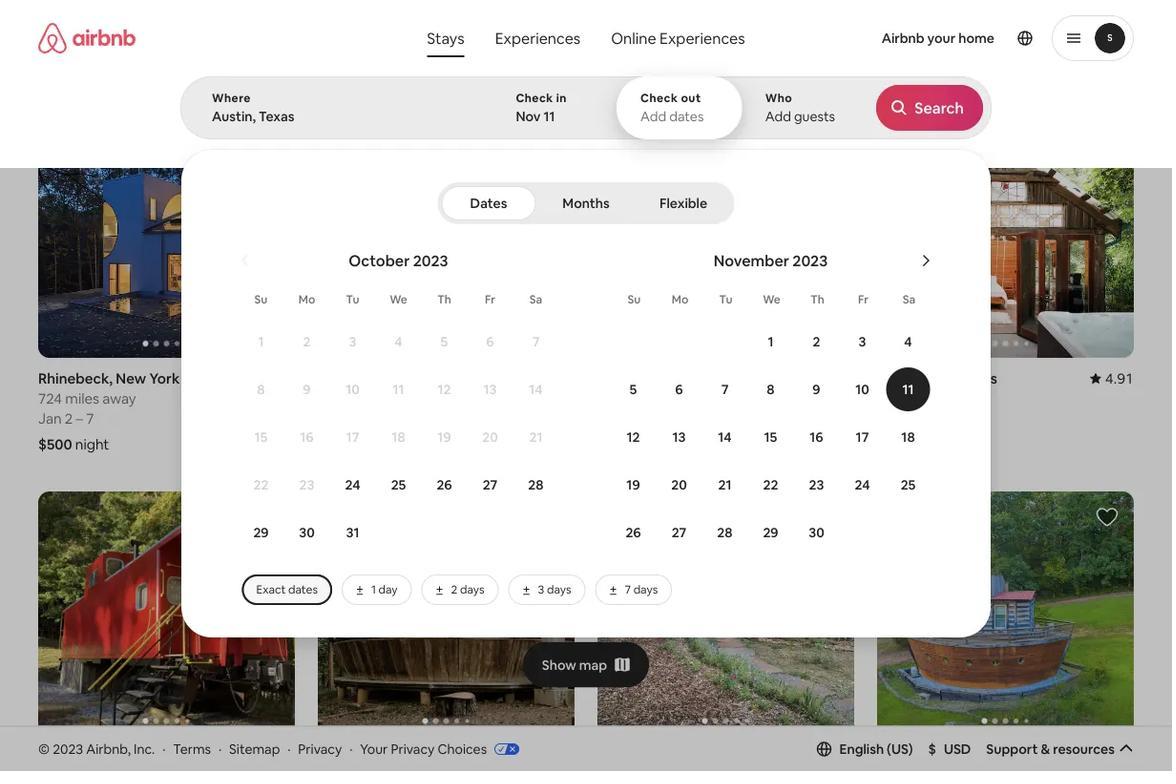 Task type: describe. For each thing, give the bounding box(es) containing it.
2 29 from the left
[[763, 524, 779, 541]]

366
[[598, 389, 622, 408]]

4 · from the left
[[350, 740, 353, 758]]

choices
[[438, 740, 487, 758]]

1 vertical spatial 21 button
[[702, 462, 748, 508]]

2023 for ©
[[53, 740, 83, 758]]

1 vertical spatial 20 button
[[656, 462, 702, 508]]

miles inside lumberton, texas 879 miles away dec 17 – 22 $299 night
[[905, 389, 939, 408]]

2 10 from the left
[[856, 381, 869, 398]]

1 11 button from the left
[[376, 367, 421, 412]]

14 for the rightmost 14 button
[[718, 429, 732, 446]]

2 · from the left
[[219, 740, 222, 758]]

support
[[986, 741, 1038, 758]]

2 horizontal spatial 8
[[767, 381, 775, 398]]

26 for the leftmost 26 button
[[437, 476, 452, 494]]

none search field containing stays
[[180, 0, 1172, 638]]

1 horizontal spatial 19 button
[[610, 462, 656, 508]]

miles inside '4,184 miles away jan 8 – 13 $159 night'
[[634, 12, 668, 30]]

campton, kentucky 366 miles away
[[598, 369, 732, 408]]

1 horizontal spatial 3
[[538, 582, 544, 597]]

nov
[[516, 108, 541, 125]]

17 inside lumberton, texas 879 miles away dec 17 – 22 $299 night
[[907, 409, 921, 428]]

missouri for springfield, missouri 431 miles away
[[398, 369, 453, 388]]

online experiences
[[611, 28, 745, 48]]

display
[[938, 106, 977, 121]]

new
[[116, 369, 146, 388]]

$299
[[877, 435, 911, 454]]

31
[[346, 524, 359, 541]]

privacy link
[[298, 740, 342, 758]]

$
[[928, 741, 936, 758]]

0 vertical spatial 4.9
[[834, 369, 854, 388]]

724
[[38, 389, 62, 408]]

lumberton,
[[877, 369, 956, 388]]

2 30 from the left
[[809, 524, 825, 541]]

$ usd
[[928, 741, 971, 758]]

jan for jan 8 – 13
[[598, 32, 621, 50]]

4,281 miles away jan 14 – 19 $157 night
[[38, 12, 146, 76]]

1 privacy from the left
[[298, 740, 342, 758]]

1 for november
[[768, 333, 774, 350]]

1 mo from the left
[[299, 292, 315, 307]]

– inside lumberton, texas 879 miles away dec 17 – 22 $299 night
[[924, 409, 931, 428]]

$684 night
[[598, 435, 669, 454]]

lumberton, texas 879 miles away dec 17 – 22 $299 night
[[877, 369, 998, 454]]

15 for 1st the 15 button from the right
[[764, 429, 777, 446]]

Where field
[[212, 108, 461, 125]]

(us)
[[887, 741, 913, 758]]

taxes
[[1046, 106, 1076, 121]]

check for nov
[[516, 91, 553, 105]]

miles inside 893 miles away may 7 – 12
[[905, 12, 939, 30]]

28 for the topmost 28 button
[[528, 476, 544, 494]]

1 th from the left
[[437, 292, 451, 307]]

mansions
[[471, 122, 521, 137]]

experiences inside experiences button
[[495, 28, 581, 48]]

4.9 out of 5 average rating image
[[819, 369, 854, 388]]

display total before taxes button
[[922, 91, 1134, 137]]

tab list inside the stays tab panel
[[442, 182, 731, 224]]

what can we help you find? tab list
[[412, 19, 596, 57]]

1 4.91 from the left
[[266, 369, 295, 388]]

$500
[[38, 435, 72, 454]]

2 29 button from the left
[[748, 510, 794, 556]]

night right $684
[[635, 435, 669, 454]]

november 2023
[[714, 251, 828, 270]]

– for 19
[[82, 32, 89, 50]]

2 horizontal spatial 11
[[903, 381, 914, 398]]

19 inside "4,281 miles away jan 14 – 19 $157 night"
[[92, 32, 107, 50]]

1 vertical spatial dates
[[288, 582, 318, 597]]

4,184 miles away jan 8 – 13 $159 night
[[598, 12, 705, 76]]

17 for 2nd 17 'button' from the left
[[856, 429, 869, 446]]

out
[[681, 91, 701, 105]]

14 for 14 button to the left
[[529, 381, 543, 398]]

17 for 1st 17 'button' from left
[[346, 429, 359, 446]]

2 15 button from the left
[[748, 414, 794, 460]]

3 for november 2023
[[859, 333, 866, 350]]

2 button for november 2023
[[794, 319, 840, 365]]

893
[[877, 12, 902, 30]]

– inside rhinebeck, new york 724 miles away jan 2 – 7 $500 night
[[76, 409, 83, 428]]

– for 13
[[636, 32, 643, 50]]

2 11 button from the left
[[885, 367, 931, 412]]

october
[[349, 251, 410, 270]]

21 for bottommost '21' button
[[718, 476, 732, 494]]

2 sa from the left
[[903, 292, 916, 307]]

profile element
[[777, 0, 1134, 76]]

check in nov 11
[[516, 91, 567, 125]]

november
[[714, 251, 789, 270]]

$157
[[38, 57, 69, 76]]

dec
[[877, 409, 904, 428]]

home
[[959, 30, 995, 47]]

0 vertical spatial 13 button
[[467, 367, 513, 412]]

2 18 from the left
[[901, 429, 915, 446]]

© 2023 airbnb, inc. ·
[[38, 740, 166, 758]]

1 vertical spatial 20
[[671, 476, 687, 494]]

away inside campton, kentucky 366 miles away
[[663, 389, 697, 408]]

0 vertical spatial 19 button
[[421, 414, 467, 460]]

may
[[877, 32, 904, 50]]

terms link
[[173, 740, 211, 758]]

springfield, missouri 431 miles away
[[318, 369, 453, 408]]

terms · sitemap · privacy
[[173, 740, 342, 758]]

exact
[[256, 582, 286, 597]]

4.92
[[266, 747, 295, 765]]

airbnb,
[[86, 740, 131, 758]]

0 horizontal spatial 8
[[257, 381, 265, 398]]

5 for topmost 5 button
[[441, 333, 448, 350]]

jan inside rhinebeck, new york 724 miles away jan 2 – 7 $500 night
[[38, 409, 62, 428]]

1 button for october
[[238, 319, 284, 365]]

airbnb your home link
[[870, 18, 1006, 58]]

2 30 button from the left
[[794, 510, 840, 556]]

28 for the right 28 button
[[717, 524, 733, 541]]

display total before taxes
[[938, 106, 1076, 121]]

2 25 button from the left
[[885, 462, 931, 508]]

amazing views
[[106, 122, 186, 137]]

0 horizontal spatial 13
[[484, 381, 497, 398]]

york
[[149, 369, 180, 388]]

group for rhinebeck, new york
[[38, 114, 295, 358]]

1 for october
[[258, 333, 264, 350]]

0 vertical spatial 20 button
[[467, 414, 513, 460]]

$360
[[318, 435, 352, 454]]

copper
[[38, 747, 90, 765]]

lakefront
[[217, 122, 270, 137]]

check for add
[[641, 91, 678, 105]]

amazing
[[106, 122, 153, 137]]

miles inside the springfield, missouri 431 miles away
[[343, 389, 377, 408]]

2023 for october
[[413, 251, 448, 270]]

23 for first the 23 button
[[299, 476, 314, 494]]

1 vertical spatial 4.9
[[554, 747, 575, 765]]

4,281
[[38, 12, 72, 30]]

1 we from the left
[[390, 292, 407, 307]]

airbnb
[[882, 30, 925, 47]]

0 vertical spatial 21 button
[[513, 414, 559, 460]]

away inside '4,184 miles away jan 8 – 13 $159 night'
[[671, 12, 705, 30]]

22 for 1st the 22 button from the left
[[253, 476, 269, 494]]

1 horizontal spatial 6
[[675, 381, 683, 398]]

2 button for october 2023
[[284, 319, 330, 365]]

1 su from the left
[[254, 292, 268, 307]]

day
[[379, 582, 398, 597]]

1 horizontal spatial 1
[[371, 582, 376, 597]]

1 · from the left
[[162, 740, 166, 758]]

experiences inside 'online experiences' link
[[660, 28, 745, 48]]

4.93
[[1105, 747, 1134, 765]]

online
[[611, 28, 656, 48]]

group for galena, missouri
[[318, 492, 575, 736]]

dates button
[[442, 186, 536, 221]]

1 horizontal spatial 4.92 out of 5 average rating image
[[531, 370, 575, 388]]

1 horizontal spatial 6 button
[[656, 367, 702, 412]]

0 horizontal spatial 27 button
[[467, 462, 513, 508]]

exact dates
[[256, 582, 318, 597]]

2 fr from the left
[[858, 292, 869, 307]]

1 tu from the left
[[346, 292, 359, 307]]

1 9 button from the left
[[284, 367, 330, 412]]

879
[[877, 389, 901, 408]]

1 17 button from the left
[[330, 414, 376, 460]]

2 22 button from the left
[[748, 462, 794, 508]]

galena,
[[318, 747, 369, 765]]

hill,
[[93, 747, 117, 765]]

night inside lumberton, texas 879 miles away dec 17 – 22 $299 night
[[914, 435, 948, 454]]

2 vertical spatial 13
[[673, 429, 686, 446]]

2 4.91 from the left
[[1105, 369, 1134, 388]]

2 privacy from the left
[[391, 740, 435, 758]]

night inside '4,184 miles away jan 8 – 13 $159 night'
[[632, 57, 666, 76]]

12 inside 893 miles away may 7 – 12
[[929, 32, 943, 50]]

4.99
[[826, 747, 854, 765]]

1 23 button from the left
[[284, 462, 330, 508]]

in
[[556, 91, 567, 105]]

2 23 button from the left
[[794, 462, 840, 508]]

your
[[928, 30, 956, 47]]

experiences button
[[480, 19, 596, 57]]

add to wishlist: springfield, tennessee image
[[1096, 506, 1119, 529]]

group for lumberton, texas
[[877, 114, 1134, 358]]

0 vertical spatial 20
[[482, 429, 498, 446]]

tiny homes
[[637, 122, 698, 137]]

$684
[[598, 435, 632, 454]]

2 su from the left
[[628, 292, 641, 307]]

2 24 button from the left
[[840, 462, 885, 508]]

1 24 button from the left
[[330, 462, 376, 508]]

2 10 button from the left
[[840, 367, 885, 412]]

days for 7 days
[[634, 582, 658, 597]]

add to wishlist: campton, kentucky image
[[816, 128, 839, 151]]

tiny
[[637, 122, 659, 137]]

show
[[542, 656, 576, 674]]

1 horizontal spatial 7 button
[[702, 367, 748, 412]]

homes
[[662, 122, 698, 137]]

tennessee
[[957, 747, 1029, 765]]

views
[[156, 122, 186, 137]]

1 vertical spatial 13 button
[[656, 414, 702, 460]]

8 inside '4,184 miles away jan 8 – 13 $159 night'
[[624, 32, 633, 50]]

away inside rhinebeck, new york 724 miles away jan 2 – 7 $500 night
[[102, 389, 136, 408]]

1 vertical spatial 19
[[438, 429, 451, 446]]

sitemap
[[229, 740, 280, 758]]

1 vertical spatial 12
[[438, 381, 451, 398]]

1 10 button from the left
[[330, 367, 376, 412]]

your privacy choices link
[[360, 740, 519, 759]]

2 17 button from the left
[[840, 414, 885, 460]]

1 vertical spatial 12 button
[[610, 414, 656, 460]]

1 fr from the left
[[485, 292, 495, 307]]

9 for first 9 button from the right
[[813, 381, 821, 398]]

4 button for october 2023
[[376, 319, 421, 365]]

2 inside rhinebeck, new york 724 miles away jan 2 – 7 $500 night
[[65, 409, 73, 428]]

1 18 button from the left
[[376, 414, 421, 460]]

1 24 from the left
[[345, 476, 360, 494]]

7 days
[[625, 582, 658, 597]]

october 2023
[[349, 251, 448, 270]]

25 for second 25 button from the right
[[391, 476, 406, 494]]

1 18 from the left
[[392, 429, 405, 446]]

4 for october 2023
[[395, 333, 403, 350]]

22 for second the 22 button
[[763, 476, 778, 494]]

1 30 button from the left
[[284, 510, 330, 556]]

stays
[[427, 28, 465, 48]]

1 22 button from the left
[[238, 462, 284, 508]]

0 vertical spatial 28 button
[[513, 462, 559, 508]]

who add guests
[[765, 91, 835, 125]]

11 inside check in nov 11
[[544, 108, 555, 125]]

0 vertical spatial 6 button
[[467, 319, 513, 365]]

days for 2 days
[[460, 582, 485, 597]]

1 16 button from the left
[[284, 414, 330, 460]]

guests
[[794, 108, 835, 125]]

0 horizontal spatial 26 button
[[421, 462, 467, 508]]

– for 12
[[918, 32, 925, 50]]

your
[[360, 740, 388, 758]]



Task type: locate. For each thing, give the bounding box(es) containing it.
0 horizontal spatial 25
[[391, 476, 406, 494]]

su
[[254, 292, 268, 307], [628, 292, 641, 307]]

experiences
[[495, 28, 581, 48], [660, 28, 745, 48]]

2 9 button from the left
[[794, 367, 840, 412]]

1 vertical spatial 27 button
[[656, 510, 702, 556]]

18 down dec in the bottom right of the page
[[901, 429, 915, 446]]

0 horizontal spatial 21
[[529, 429, 543, 446]]

1 3 button from the left
[[330, 319, 376, 365]]

14 button left 366
[[513, 367, 559, 412]]

dates inside check out add dates
[[669, 108, 704, 125]]

3 for october 2023
[[349, 333, 357, 350]]

4 button up the springfield, missouri 431 miles away
[[376, 319, 421, 365]]

24 button down $360 night
[[330, 462, 376, 508]]

8 button left 4.9 out of 5 average rating image
[[748, 367, 794, 412]]

1 2 button from the left
[[284, 319, 330, 365]]

group for copper hill, virginia
[[38, 492, 295, 736]]

4.99 out of 5 average rating image
[[810, 747, 854, 765]]

4.92 out of 5 average rating image left the privacy link
[[251, 747, 295, 765]]

31 button
[[330, 510, 376, 556]]

3 button for october 2023
[[330, 319, 376, 365]]

show map
[[542, 656, 607, 674]]

add to wishlist: copper hill, virginia image
[[257, 506, 280, 529]]

2 add from the left
[[765, 108, 791, 125]]

check inside check in nov 11
[[516, 91, 553, 105]]

1 vertical spatial 27
[[672, 524, 687, 541]]

tu
[[346, 292, 359, 307], [719, 292, 733, 307]]

2 15 from the left
[[764, 429, 777, 446]]

days for 3 days
[[547, 582, 571, 597]]

1 horizontal spatial 9 button
[[794, 367, 840, 412]]

0 vertical spatial 7 button
[[513, 319, 559, 365]]

stays tab panel
[[180, 76, 1172, 638]]

1 25 from the left
[[391, 476, 406, 494]]

1 horizontal spatial 17
[[856, 429, 869, 446]]

4.91 out of 5 average rating image for lumberton, texas 879 miles away dec 17 – 22 $299 night
[[1090, 369, 1134, 388]]

11 button right 431
[[376, 367, 421, 412]]

dates right exact
[[288, 582, 318, 597]]

springfield, for springfield, tennessee
[[877, 747, 954, 765]]

19
[[92, 32, 107, 50], [438, 429, 451, 446], [627, 476, 640, 494]]

9 left 879
[[813, 381, 821, 398]]

away inside 893 miles away may 7 – 12
[[942, 12, 976, 30]]

away inside the springfield, missouri 431 miles away
[[381, 389, 414, 408]]

virginia
[[120, 747, 171, 765]]

0 horizontal spatial fr
[[485, 292, 495, 307]]

4.9 left lumberton,
[[834, 369, 854, 388]]

miles inside rhinebeck, new york 724 miles away jan 2 – 7 $500 night
[[65, 389, 99, 408]]

2 th from the left
[[811, 292, 825, 307]]

jan down 4,281
[[38, 32, 62, 50]]

0 horizontal spatial th
[[437, 292, 451, 307]]

0 horizontal spatial 8 button
[[238, 367, 284, 412]]

group for campton, kentucky
[[598, 114, 854, 358]]

16 button down 4.9 out of 5 average rating image
[[794, 414, 840, 460]]

1 horizontal spatial 26 button
[[610, 510, 656, 556]]

11 right 879
[[903, 381, 914, 398]]

2 1 button from the left
[[748, 319, 794, 365]]

· left your
[[350, 740, 353, 758]]

7 inside rhinebeck, new york 724 miles away jan 2 – 7 $500 night
[[86, 409, 94, 428]]

jan down 724
[[38, 409, 62, 428]]

2 8 button from the left
[[748, 367, 794, 412]]

stays button
[[412, 19, 480, 57]]

25 for first 25 button from the right
[[901, 476, 916, 494]]

0 horizontal spatial 11
[[393, 381, 404, 398]]

8 button left 431
[[238, 367, 284, 412]]

14 inside "4,281 miles away jan 14 – 19 $157 night"
[[65, 32, 79, 50]]

– inside '4,184 miles away jan 8 – 13 $159 night'
[[636, 32, 643, 50]]

show map button
[[523, 642, 649, 688]]

1 vertical spatial 19 button
[[610, 462, 656, 508]]

miles
[[75, 12, 109, 30], [634, 12, 668, 30], [905, 12, 939, 30], [65, 389, 99, 408], [343, 389, 377, 408], [626, 389, 660, 408], [905, 389, 939, 408]]

night right $157
[[72, 57, 106, 76]]

1 horizontal spatial days
[[547, 582, 571, 597]]

0 horizontal spatial 28
[[528, 476, 544, 494]]

0 vertical spatial 5 button
[[421, 319, 467, 365]]

0 horizontal spatial 22
[[253, 476, 269, 494]]

rhinebeck, new york 724 miles away jan 2 – 7 $500 night
[[38, 369, 180, 454]]

0 horizontal spatial 9 button
[[284, 367, 330, 412]]

2 2 button from the left
[[794, 319, 840, 365]]

0 horizontal spatial 5
[[441, 333, 448, 350]]

springfield, inside the springfield, missouri 431 miles away
[[318, 369, 395, 388]]

privacy
[[298, 740, 342, 758], [391, 740, 435, 758]]

check inside check out add dates
[[641, 91, 678, 105]]

0 horizontal spatial experiences
[[495, 28, 581, 48]]

11
[[544, 108, 555, 125], [393, 381, 404, 398], [903, 381, 914, 398]]

1 29 button from the left
[[238, 510, 284, 556]]

10 right 4.9 out of 5 average rating image
[[856, 381, 869, 398]]

2 25 from the left
[[901, 476, 916, 494]]

13 inside '4,184 miles away jan 8 – 13 $159 night'
[[646, 32, 660, 50]]

©
[[38, 740, 50, 758]]

miles inside "4,281 miles away jan 14 – 19 $157 night"
[[75, 12, 109, 30]]

months button
[[540, 186, 632, 221]]

2 23 from the left
[[809, 476, 824, 494]]

1 button for november
[[748, 319, 794, 365]]

1 sa from the left
[[530, 292, 542, 307]]

3 days from the left
[[634, 582, 658, 597]]

night right $299
[[914, 435, 948, 454]]

we
[[390, 292, 407, 307], [763, 292, 781, 307]]

3 · from the left
[[288, 740, 291, 758]]

tu down october
[[346, 292, 359, 307]]

0 horizontal spatial 15 button
[[238, 414, 284, 460]]

0 horizontal spatial 7 button
[[513, 319, 559, 365]]

14 button down the 'kentucky'
[[702, 414, 748, 460]]

4.91 out of 5 average rating image for rhinebeck, new york 724 miles away jan 2 – 7 $500 night
[[251, 369, 295, 388]]

jan for jan 14 – 19
[[38, 32, 62, 50]]

group containing amazing views
[[38, 76, 807, 151]]

0 horizontal spatial 4 button
[[376, 319, 421, 365]]

0 horizontal spatial 23 button
[[284, 462, 330, 508]]

english (us)
[[840, 741, 913, 758]]

2 button up 4.9 out of 5 average rating image
[[794, 319, 840, 365]]

1 horizontal spatial 2 button
[[794, 319, 840, 365]]

1 horizontal spatial 17 button
[[840, 414, 885, 460]]

experiences up in
[[495, 28, 581, 48]]

add inside check out add dates
[[641, 108, 666, 125]]

14 down 4,281
[[65, 32, 79, 50]]

night right "$360"
[[355, 435, 389, 454]]

1 23 from the left
[[299, 476, 314, 494]]

0 horizontal spatial 22 button
[[238, 462, 284, 508]]

29 up exact
[[253, 524, 269, 541]]

12
[[929, 32, 943, 50], [438, 381, 451, 398], [627, 429, 640, 446]]

0 horizontal spatial tu
[[346, 292, 359, 307]]

campton,
[[598, 369, 665, 388]]

10 button up $360 night
[[330, 367, 376, 412]]

away inside "4,281 miles away jan 14 – 19 $157 night"
[[113, 12, 146, 30]]

resources
[[1053, 741, 1115, 758]]

&
[[1041, 741, 1050, 758]]

check left out
[[641, 91, 678, 105]]

8 left 4.9 out of 5 average rating image
[[767, 381, 775, 398]]

·
[[162, 740, 166, 758], [219, 740, 222, 758], [288, 740, 291, 758], [350, 740, 353, 758]]

check up nov
[[516, 91, 553, 105]]

16 button
[[284, 414, 330, 460], [794, 414, 840, 460]]

experiences up out
[[660, 28, 745, 48]]

1 horizontal spatial 16
[[810, 429, 824, 446]]

22
[[934, 409, 950, 428], [253, 476, 269, 494], [763, 476, 778, 494]]

25 button
[[376, 462, 421, 508], [885, 462, 931, 508]]

0 vertical spatial 28
[[528, 476, 544, 494]]

– inside 893 miles away may 7 – 12
[[918, 32, 925, 50]]

check
[[516, 91, 553, 105], [641, 91, 678, 105]]

th
[[437, 292, 451, 307], [811, 292, 825, 307]]

support & resources button
[[986, 741, 1134, 758]]

16 down 4.9 out of 5 average rating image
[[810, 429, 824, 446]]

1 horizontal spatial 28 button
[[702, 510, 748, 556]]

2 experiences from the left
[[660, 28, 745, 48]]

3 days
[[538, 582, 571, 597]]

countryside
[[729, 122, 795, 137]]

28 button
[[513, 462, 559, 508], [702, 510, 748, 556]]

who
[[765, 91, 793, 105]]

7
[[907, 32, 915, 50], [532, 333, 540, 350], [721, 381, 729, 398], [86, 409, 94, 428], [625, 582, 631, 597]]

jan inside '4,184 miles away jan 8 – 13 $159 night'
[[598, 32, 621, 50]]

2 button
[[284, 319, 330, 365], [794, 319, 840, 365]]

jan down the 4,184
[[598, 32, 621, 50]]

1 horizontal spatial 21 button
[[702, 462, 748, 508]]

2 24 from the left
[[855, 476, 870, 494]]

19 up amazing at top left
[[92, 32, 107, 50]]

4.9
[[834, 369, 854, 388], [554, 747, 575, 765]]

1 horizontal spatial 26
[[626, 524, 641, 541]]

2 we from the left
[[763, 292, 781, 307]]

2 vertical spatial 14
[[718, 429, 732, 446]]

24 button right "add to wishlist: broadway, virginia" image
[[840, 462, 885, 508]]

0 horizontal spatial 12
[[438, 381, 451, 398]]

1 horizontal spatial 14 button
[[702, 414, 748, 460]]

we down october 2023
[[390, 292, 407, 307]]

0 horizontal spatial we
[[390, 292, 407, 307]]

group for springfield, tennessee
[[877, 492, 1134, 736]]

0 vertical spatial 12
[[929, 32, 943, 50]]

4.92 out of 5 average rating image containing 4.92
[[251, 747, 295, 765]]

0 vertical spatial 4.92 out of 5 average rating image
[[531, 370, 575, 388]]

16 left "$360"
[[300, 429, 314, 446]]

11 button up $299
[[885, 367, 931, 412]]

we down november 2023
[[763, 292, 781, 307]]

away inside lumberton, texas 879 miles away dec 17 – 22 $299 night
[[942, 389, 976, 408]]

18 button down the springfield, missouri 431 miles away
[[376, 414, 421, 460]]

1 horizontal spatial 30 button
[[794, 510, 840, 556]]

5 button up the springfield, missouri 431 miles away
[[421, 319, 467, 365]]

english
[[840, 741, 884, 758]]

27 for the bottommost 27 button
[[672, 524, 687, 541]]

1 4.91 out of 5 average rating image from the left
[[251, 369, 295, 388]]

1 10 from the left
[[346, 381, 360, 398]]

1 add from the left
[[641, 108, 666, 125]]

group
[[38, 76, 807, 151], [38, 114, 295, 358], [318, 114, 575, 358], [598, 114, 854, 358], [877, 114, 1134, 358], [38, 492, 295, 736], [318, 492, 575, 736], [598, 492, 854, 736], [877, 492, 1134, 736]]

3 button for november 2023
[[840, 319, 885, 365]]

rhinebeck,
[[38, 369, 113, 388]]

night right $500 in the bottom of the page
[[75, 435, 109, 454]]

night inside "4,281 miles away jan 14 – 19 $157 night"
[[72, 57, 106, 76]]

0 horizontal spatial 14 button
[[513, 367, 559, 412]]

1 16 from the left
[[300, 429, 314, 446]]

2 horizontal spatial 13
[[673, 429, 686, 446]]

8 left 431
[[257, 381, 265, 398]]

$360 night
[[318, 435, 389, 454]]

1 horizontal spatial 1 button
[[748, 319, 794, 365]]

dates down out
[[669, 108, 704, 125]]

1 horizontal spatial 20 button
[[656, 462, 702, 508]]

2 tu from the left
[[719, 292, 733, 307]]

copper hill, virginia
[[38, 747, 171, 765]]

24 button
[[330, 462, 376, 508], [840, 462, 885, 508]]

12 button
[[421, 367, 467, 412], [610, 414, 656, 460]]

1 check from the left
[[516, 91, 553, 105]]

2023
[[413, 251, 448, 270], [793, 251, 828, 270], [53, 740, 83, 758]]

30 button
[[284, 510, 330, 556], [794, 510, 840, 556]]

893 miles away may 7 – 12
[[877, 12, 976, 50]]

th down november 2023
[[811, 292, 825, 307]]

8 down the 4,184
[[624, 32, 633, 50]]

0 horizontal spatial 5 button
[[421, 319, 467, 365]]

9 button up "$360"
[[284, 367, 330, 412]]

17 left $299
[[856, 429, 869, 446]]

days up show
[[547, 582, 571, 597]]

0 horizontal spatial 11 button
[[376, 367, 421, 412]]

9 button left 879
[[794, 367, 840, 412]]

jan inside "4,281 miles away jan 14 – 19 $157 night"
[[38, 32, 62, 50]]

7 button
[[513, 319, 559, 365], [702, 367, 748, 412]]

2 mo from the left
[[672, 292, 689, 307]]

19 down the springfield, missouri 431 miles away
[[438, 429, 451, 446]]

1 horizontal spatial 19
[[438, 429, 451, 446]]

terms
[[173, 740, 211, 758]]

1 horizontal spatial 4.91
[[1105, 369, 1134, 388]]

3 button up 4.9 out of 5 average rating image
[[840, 319, 885, 365]]

1 4 from the left
[[395, 333, 403, 350]]

2 horizontal spatial 2023
[[793, 251, 828, 270]]

8 button
[[238, 367, 284, 412], [748, 367, 794, 412]]

add to wishlist: springfield, missouri image
[[536, 128, 559, 151]]

sitemap link
[[229, 740, 280, 758]]

1 experiences from the left
[[495, 28, 581, 48]]

0 horizontal spatial 29
[[253, 524, 269, 541]]

19 button down $684 night
[[610, 462, 656, 508]]

1 horizontal spatial 22 button
[[748, 462, 794, 508]]

3
[[349, 333, 357, 350], [859, 333, 866, 350], [538, 582, 544, 597]]

1 horizontal spatial 13 button
[[656, 414, 702, 460]]

4.92 out of 5 average rating image left campton,
[[531, 370, 575, 388]]

4.93 out of 5 average rating image
[[1090, 747, 1134, 765]]

4 for november 2023
[[904, 333, 912, 350]]

11 right nov
[[544, 108, 555, 125]]

2 horizontal spatial 19
[[627, 476, 640, 494]]

tu down november
[[719, 292, 733, 307]]

27 button
[[467, 462, 513, 508], [656, 510, 702, 556]]

night
[[72, 57, 106, 76], [632, 57, 666, 76], [75, 435, 109, 454], [355, 435, 389, 454], [635, 435, 669, 454], [914, 435, 948, 454]]

· right inc.
[[162, 740, 166, 758]]

4.92 out of 5 average rating image
[[531, 370, 575, 388], [251, 747, 295, 765]]

map
[[579, 656, 607, 674]]

5 right 366
[[630, 381, 637, 398]]

0 horizontal spatial 17 button
[[330, 414, 376, 460]]

1 horizontal spatial 5
[[630, 381, 637, 398]]

2 vertical spatial 19
[[627, 476, 640, 494]]

1 30 from the left
[[299, 524, 315, 541]]

27
[[483, 476, 498, 494], [672, 524, 687, 541]]

total
[[980, 106, 1005, 121]]

0 horizontal spatial 27
[[483, 476, 498, 494]]

0 horizontal spatial 20 button
[[467, 414, 513, 460]]

0 vertical spatial 21
[[529, 429, 543, 446]]

5 up the springfield, missouri 431 miles away
[[441, 333, 448, 350]]

29 left "add to wishlist: broadway, virginia" image
[[763, 524, 779, 541]]

16 button down 431
[[284, 414, 330, 460]]

flexible button
[[636, 186, 731, 221]]

4.9 out of 5 average rating image
[[539, 747, 575, 765]]

4.9 down show
[[554, 747, 575, 765]]

days right the 3 days
[[634, 582, 658, 597]]

18 button down 879
[[885, 414, 931, 460]]

25 button down $360 night
[[376, 462, 421, 508]]

5 for the right 5 button
[[630, 381, 637, 398]]

431
[[318, 389, 340, 408]]

1 horizontal spatial 5 button
[[610, 367, 656, 412]]

5 button up $684 night
[[610, 367, 656, 412]]

18 right $360 night
[[392, 429, 405, 446]]

$159
[[598, 57, 629, 76]]

1 horizontal spatial mo
[[672, 292, 689, 307]]

4 button up lumberton,
[[885, 319, 931, 365]]

14 down the 'kentucky'
[[718, 429, 732, 446]]

springfield, for springfield, missouri 431 miles away
[[318, 369, 395, 388]]

1 15 button from the left
[[238, 414, 284, 460]]

3 button up the springfield, missouri 431 miles away
[[330, 319, 376, 365]]

0 horizontal spatial 29 button
[[238, 510, 284, 556]]

2023 right ©
[[53, 740, 83, 758]]

1 horizontal spatial 10 button
[[840, 367, 885, 412]]

1 29 from the left
[[253, 524, 269, 541]]

missouri inside the springfield, missouri 431 miles away
[[398, 369, 453, 388]]

1 15 from the left
[[254, 429, 268, 446]]

–
[[82, 32, 89, 50], [636, 32, 643, 50], [918, 32, 925, 50], [76, 409, 83, 428], [924, 409, 931, 428]]

0 horizontal spatial 14
[[65, 32, 79, 50]]

add to wishlist: broadway, virginia image
[[816, 506, 839, 529]]

group for springfield, missouri
[[318, 114, 575, 358]]

0 horizontal spatial springfield,
[[318, 369, 395, 388]]

1 vertical spatial springfield,
[[877, 747, 954, 765]]

2 3 button from the left
[[840, 319, 885, 365]]

2 18 button from the left
[[885, 414, 931, 460]]

4.91
[[266, 369, 295, 388], [1105, 369, 1134, 388]]

4 up lumberton,
[[904, 333, 912, 350]]

19 down $684 night
[[627, 476, 640, 494]]

2 16 button from the left
[[794, 414, 840, 460]]

18 button
[[376, 414, 421, 460], [885, 414, 931, 460]]

4 up the springfield, missouri 431 miles away
[[395, 333, 403, 350]]

27 for the left 27 button
[[483, 476, 498, 494]]

privacy right your
[[391, 740, 435, 758]]

1 horizontal spatial 21
[[718, 476, 732, 494]]

2 4.91 out of 5 average rating image from the left
[[1090, 369, 1134, 388]]

0 horizontal spatial dates
[[288, 582, 318, 597]]

add to wishlist: rhinebeck, new york image
[[257, 128, 280, 151]]

10 button up $299
[[840, 367, 885, 412]]

1 vertical spatial 14
[[529, 381, 543, 398]]

0 vertical spatial 26 button
[[421, 462, 467, 508]]

5 button
[[421, 319, 467, 365], [610, 367, 656, 412]]

2 9 from the left
[[813, 381, 821, 398]]

1 4 button from the left
[[376, 319, 421, 365]]

17
[[907, 409, 921, 428], [346, 429, 359, 446], [856, 429, 869, 446]]

2 16 from the left
[[810, 429, 824, 446]]

2 vertical spatial 12
[[627, 429, 640, 446]]

9 left 431
[[303, 381, 311, 398]]

29 button left "add to wishlist: broadway, virginia" image
[[748, 510, 794, 556]]

2 4 from the left
[[904, 333, 912, 350]]

tab list containing dates
[[442, 182, 731, 224]]

22 inside lumberton, texas 879 miles away dec 17 – 22 $299 night
[[934, 409, 950, 428]]

missouri for galena, missouri
[[372, 747, 427, 765]]

1 vertical spatial 28
[[717, 524, 733, 541]]

1 horizontal spatial springfield,
[[877, 747, 954, 765]]

17 down the springfield, missouri 431 miles away
[[346, 429, 359, 446]]

th down october 2023
[[437, 292, 451, 307]]

2023 for november
[[793, 251, 828, 270]]

add inside the who add guests
[[765, 108, 791, 125]]

4,184
[[598, 12, 631, 30]]

days left the 3 days
[[460, 582, 485, 597]]

2 horizontal spatial 1
[[768, 333, 774, 350]]

9 for 1st 9 button
[[303, 381, 311, 398]]

23 for 1st the 23 button from right
[[809, 476, 824, 494]]

2 days from the left
[[547, 582, 571, 597]]

7 inside 893 miles away may 7 – 12
[[907, 32, 915, 50]]

1 vertical spatial 26 button
[[610, 510, 656, 556]]

1 8 button from the left
[[238, 367, 284, 412]]

21
[[529, 429, 543, 446], [718, 476, 732, 494]]

online experiences link
[[596, 19, 761, 57]]

11 right 431
[[393, 381, 404, 398]]

1 1 button from the left
[[238, 319, 284, 365]]

0 horizontal spatial sa
[[530, 292, 542, 307]]

1 vertical spatial 26
[[626, 524, 641, 541]]

None search field
[[180, 0, 1172, 638]]

13
[[646, 32, 660, 50], [484, 381, 497, 398], [673, 429, 686, 446]]

2 4 button from the left
[[885, 319, 931, 365]]

10 right 431
[[346, 381, 360, 398]]

night down online
[[632, 57, 666, 76]]

19 button down the springfield, missouri 431 miles away
[[421, 414, 467, 460]]

2 check from the left
[[641, 91, 678, 105]]

1 horizontal spatial fr
[[858, 292, 869, 307]]

0 horizontal spatial 3
[[349, 333, 357, 350]]

2023 right november
[[793, 251, 828, 270]]

21 for '21' button to the top
[[529, 429, 543, 446]]

night inside rhinebeck, new york 724 miles away jan 2 – 7 $500 night
[[75, 435, 109, 454]]

· right terms
[[219, 740, 222, 758]]

4 button for november 2023
[[885, 319, 931, 365]]

29 button up exact
[[238, 510, 284, 556]]

0 horizontal spatial 1
[[258, 333, 264, 350]]

17 button down 879
[[840, 414, 885, 460]]

14 left 366
[[529, 381, 543, 398]]

before
[[1008, 106, 1044, 121]]

1 horizontal spatial 29
[[763, 524, 779, 541]]

where
[[212, 91, 251, 105]]

miles inside campton, kentucky 366 miles away
[[626, 389, 660, 408]]

inc.
[[134, 740, 155, 758]]

26 button
[[421, 462, 467, 508], [610, 510, 656, 556]]

2 button up 431
[[284, 319, 330, 365]]

flexible
[[660, 195, 707, 212]]

4 button
[[376, 319, 421, 365], [885, 319, 931, 365]]

1 9 from the left
[[303, 381, 311, 398]]

17 button down 431
[[330, 414, 376, 460]]

0 horizontal spatial 12 button
[[421, 367, 467, 412]]

1 horizontal spatial 4
[[904, 333, 912, 350]]

1 days from the left
[[460, 582, 485, 597]]

dates
[[470, 195, 507, 212]]

20 button
[[467, 414, 513, 460], [656, 462, 702, 508]]

1 25 button from the left
[[376, 462, 421, 508]]

– inside "4,281 miles away jan 14 – 19 $157 night"
[[82, 32, 89, 50]]

privacy right 4.92
[[298, 740, 342, 758]]

· left the privacy link
[[288, 740, 291, 758]]

4.91 out of 5 average rating image
[[251, 369, 295, 388], [1090, 369, 1134, 388]]

tab list
[[442, 182, 731, 224]]

2023 right october
[[413, 251, 448, 270]]

calendar application
[[204, 230, 1172, 605]]

17 right dec in the bottom right of the page
[[907, 409, 921, 428]]

0 horizontal spatial 6
[[486, 333, 494, 350]]

support & resources
[[986, 741, 1115, 758]]

15 for 1st the 15 button
[[254, 429, 268, 446]]

2 days
[[451, 582, 485, 597]]

6 button
[[467, 319, 513, 365], [656, 367, 702, 412]]

1 horizontal spatial tu
[[719, 292, 733, 307]]

1 horizontal spatial sa
[[903, 292, 916, 307]]

26 for 26 button to the bottom
[[626, 524, 641, 541]]

25 button down $299
[[885, 462, 931, 508]]



Task type: vqa. For each thing, say whether or not it's contained in the screenshot.


